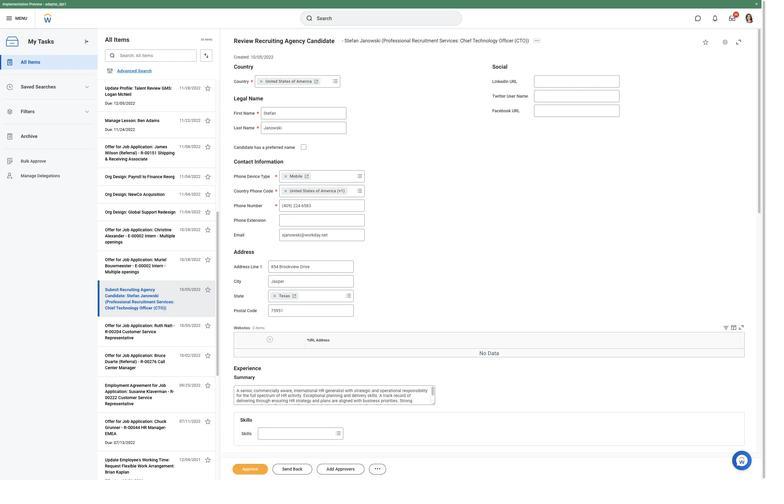 Task type: locate. For each thing, give the bounding box(es) containing it.
offer inside offer for job application: ruth natt - r-00204 customer service representative
[[105, 323, 115, 328]]

11/04/2022 for org design: payroll to finance reorg
[[179, 174, 201, 179]]

0 vertical spatial 30
[[735, 13, 738, 16]]

(referral) up the 'manager' in the left of the page
[[119, 359, 137, 364]]

number
[[247, 203, 262, 208]]

x small image inside united states of america (+1), press delete to clear value. option
[[283, 188, 289, 194]]

application: inside offer for job application: ruth natt - r-00204 customer service representative
[[131, 323, 153, 328]]

1 horizontal spatial of
[[316, 188, 320, 193]]

(professional down the search workday search field in the top of the page
[[382, 38, 411, 44]]

request
[[105, 464, 121, 469]]

advanced
[[117, 68, 137, 73]]

2 offer from the top
[[105, 227, 115, 232]]

2 horizontal spatial x small image
[[283, 188, 289, 194]]

code right postal
[[247, 308, 257, 313]]

application: inside offer for job application: james wilson (referral) - r-00151 shipping & receiving associate
[[131, 144, 153, 149]]

r- inside offer for job application: james wilson (referral) - r-00151 shipping & receiving associate
[[141, 150, 145, 155]]

manage for manage delegations
[[21, 173, 36, 178]]

e- inside offer for job application: christine alexander - e-00002 intern - multiple openings
[[128, 234, 132, 238]]

job up the 'manager' in the left of the page
[[122, 353, 130, 358]]

country down country button
[[234, 79, 249, 84]]

for for offer for job application: bruce duarte (referral) - r-00276 call center manager
[[116, 353, 121, 358]]

due: down emea
[[105, 440, 113, 445]]

for up grunner
[[116, 419, 121, 424]]

application: inside offer for job application: christine alexander - e-00002 intern - multiple openings
[[131, 227, 153, 232]]

manage up due: 11/24/2022
[[105, 118, 120, 123]]

services: inside submit recruiting agency candidate: stefan janowski (professional recruitment services: chief technology officer (cto))
[[156, 299, 174, 304]]

item list element
[[98, 28, 220, 480]]

1 vertical spatial officer
[[140, 306, 153, 310]]

customer inside employment agreement for job application: susanne klaverman - r- 00222 customer service representative
[[118, 395, 137, 400]]

job inside offer for job application: james wilson (referral) - r-00151 shipping & receiving associate
[[122, 144, 130, 149]]

0 horizontal spatial prompts image
[[334, 430, 342, 437]]

(referral) for manager
[[119, 359, 137, 364]]

1 11/04/2022 from the top
[[179, 174, 201, 179]]

candidate has a preferred name
[[234, 145, 295, 150]]

0 horizontal spatial 30
[[201, 38, 204, 41]]

r- inside offer for job application: chuck grunner - r-00044 hr manager- emea
[[124, 425, 128, 430]]

1 vertical spatial e-
[[135, 263, 139, 268]]

1 vertical spatial multiple
[[105, 270, 121, 274]]

customer down susanne
[[118, 395, 137, 400]]

1 horizontal spatial review
[[234, 37, 253, 45]]

menu banner
[[0, 0, 762, 28]]

stefan inside submit recruiting agency candidate: stefan janowski (professional recruitment services: chief technology officer (cto))
[[127, 293, 139, 298]]

x small image
[[283, 173, 289, 179]]

(professional
[[382, 38, 411, 44], [105, 299, 131, 304]]

preview
[[29, 2, 42, 6]]

fullscreen image right click to view/edit grid preferences image
[[738, 324, 745, 331]]

profile logan mcneil image
[[745, 13, 754, 24]]

0 horizontal spatial america
[[297, 79, 312, 84]]

30 inside button
[[735, 13, 738, 16]]

offer up alexander
[[105, 227, 115, 232]]

united for country phone code
[[290, 188, 302, 193]]

manage inside button
[[105, 118, 120, 123]]

11/04/2022 for org design: global support redesign
[[179, 210, 201, 214]]

fullscreen image for review recruiting agency candidate
[[735, 38, 742, 46]]

- stefan janowski (professional recruitment services: chief technology officer (cto)) element
[[342, 38, 533, 44]]

name right last
[[243, 125, 255, 130]]

application: inside offer for job application: bruce duarte (referral) - r-00276 call center manager
[[131, 353, 153, 358]]

1 vertical spatial technology
[[116, 306, 138, 310]]

0 vertical spatial chief
[[460, 38, 472, 44]]

30 left profile logan mcneil image
[[735, 13, 738, 16]]

application: for christine
[[131, 227, 153, 232]]

4 offer from the top
[[105, 323, 115, 328]]

e- right bouwmeester
[[135, 263, 139, 268]]

intern inside offer for job application: muriel bouwmeester - e-00002 intern - multiple openings
[[152, 263, 163, 268]]

openings inside offer for job application: muriel bouwmeester - e-00002 intern - multiple openings
[[122, 270, 139, 274]]

1 vertical spatial org
[[105, 192, 112, 197]]

3 due: from the top
[[105, 440, 113, 445]]

united states of america (+1), press delete to clear value. option
[[281, 187, 347, 195]]

all inside "item list" element
[[105, 36, 112, 43]]

offer inside offer for job application: bruce duarte (referral) - r-00276 call center manager
[[105, 353, 115, 358]]

duarte
[[105, 359, 118, 364]]

name right legal on the left
[[249, 95, 263, 102]]

america
[[297, 79, 312, 84], [321, 188, 336, 193]]

00002 for alexander
[[132, 234, 144, 238]]

6 offer from the top
[[105, 419, 115, 424]]

submit recruiting agency candidate: stefan janowski (professional recruitment services: chief technology officer (cto)) button
[[105, 286, 176, 312]]

30 up sort icon
[[201, 38, 204, 41]]

recruiting up candidate:
[[120, 287, 140, 292]]

implementation
[[2, 2, 28, 6]]

offer up duarte
[[105, 353, 115, 358]]

(professional down candidate:
[[105, 299, 131, 304]]

2 clipboard image from the top
[[6, 133, 13, 140]]

1 vertical spatial items
[[256, 326, 265, 330]]

1 vertical spatial 10/28/2022
[[179, 257, 201, 262]]

0 vertical spatial 00002
[[132, 234, 144, 238]]

state
[[234, 294, 244, 298]]

application: down employment
[[105, 389, 128, 394]]

x small image left texas element
[[272, 293, 278, 299]]

list
[[0, 55, 98, 183]]

my tasks
[[28, 38, 54, 45]]

2 vertical spatial x small image
[[272, 293, 278, 299]]

states for country
[[279, 79, 291, 84]]

job inside offer for job application: muriel bouwmeester - e-00002 intern - multiple openings
[[122, 257, 130, 262]]

job for offer for job application: james wilson (referral) - r-00151 shipping & receiving associate
[[122, 144, 130, 149]]

Skills field
[[258, 428, 333, 439]]

design: left "newco"
[[113, 192, 127, 197]]

prompts image
[[332, 77, 339, 85], [356, 172, 363, 180], [356, 187, 363, 194]]

technology inside submit recruiting agency candidate: stefan janowski (professional recruitment services: chief technology officer (cto))
[[116, 306, 138, 310]]

united inside 'option'
[[266, 79, 278, 84]]

submit recruiting agency candidate: stefan janowski (professional recruitment services: chief technology officer (cto))
[[105, 287, 174, 310]]

2 vertical spatial org
[[105, 210, 112, 215]]

mobile, press delete to clear value, ctrl + enter opens in new window. option
[[281, 173, 311, 180]]

service inside employment agreement for job application: susanne klaverman - r- 00222 customer service representative
[[138, 395, 152, 400]]

0 vertical spatial x small image
[[258, 78, 264, 84]]

phone
[[234, 174, 246, 179], [250, 188, 262, 193], [234, 203, 246, 208], [234, 218, 246, 223]]

1 vertical spatial manage
[[21, 173, 36, 178]]

offer for job application: chuck grunner - r-00044 hr manager- emea
[[105, 419, 166, 436]]

1 update from the top
[[105, 86, 119, 91]]

4 star image from the top
[[204, 191, 212, 198]]

application: left ruth at bottom
[[131, 323, 153, 328]]

design: for newco
[[113, 192, 127, 197]]

prompts image
[[345, 292, 352, 299], [334, 430, 342, 437]]

phone up 'email'
[[234, 218, 246, 223]]

representative inside employment agreement for job application: susanne klaverman - r- 00222 customer service representative
[[105, 401, 134, 406]]

x small image
[[258, 78, 264, 84], [283, 188, 289, 194], [272, 293, 278, 299]]

(referral) up associate
[[119, 150, 137, 155]]

ext link image inside united states of america, press delete to clear value, ctrl + enter opens in new window. 'option'
[[313, 78, 319, 84]]

offer up grunner
[[105, 419, 115, 424]]

offer for job application: muriel bouwmeester - e-00002 intern - multiple openings
[[105, 257, 166, 274]]

1 horizontal spatial candidate
[[307, 37, 335, 45]]

10/05/2022 for submit recruiting agency candidate: stefan janowski (professional recruitment services: chief technology officer (cto))
[[179, 287, 201, 292]]

country phone code
[[234, 188, 273, 193]]

(referral) for receiving
[[119, 150, 137, 155]]

-
[[43, 2, 44, 6], [342, 38, 343, 44], [138, 150, 140, 155], [125, 234, 127, 238], [157, 234, 158, 238], [132, 263, 134, 268], [164, 263, 166, 268], [174, 323, 175, 328], [138, 359, 139, 364], [168, 389, 169, 394], [121, 425, 123, 430]]

global
[[128, 210, 141, 215]]

0 horizontal spatial all
[[21, 59, 27, 65]]

3 country from the top
[[234, 188, 249, 193]]

bulk approve link
[[0, 154, 98, 169]]

2 due: from the top
[[105, 127, 113, 132]]

0 horizontal spatial multiple
[[105, 270, 121, 274]]

name for legal name
[[249, 95, 263, 102]]

for inside offer for job application: ruth natt - r-00204 customer service representative
[[116, 323, 121, 328]]

address inside row element
[[316, 338, 330, 343]]

0 vertical spatial update
[[105, 86, 119, 91]]

org for org design: newco acquisition
[[105, 192, 112, 197]]

0 horizontal spatial x small image
[[258, 78, 264, 84]]

1 horizontal spatial janowski
[[360, 38, 381, 44]]

application: up "hr"
[[131, 419, 153, 424]]

united states of america (+1) element
[[290, 188, 345, 194]]

offer inside offer for job application: james wilson (referral) - r-00151 shipping & receiving associate
[[105, 144, 115, 149]]

all right transformation import icon
[[105, 36, 112, 43]]

application: for ruth
[[131, 323, 153, 328]]

due: down "logan"
[[105, 101, 113, 106]]

for up duarte
[[116, 353, 121, 358]]

11/04/2022
[[179, 174, 201, 179], [179, 192, 201, 197], [179, 210, 201, 214]]

legal name group
[[234, 95, 486, 134]]

0 horizontal spatial recruitment
[[132, 299, 155, 304]]

1 vertical spatial prompts image
[[334, 430, 342, 437]]

country inside contact information group
[[234, 188, 249, 193]]

country for country button
[[234, 63, 253, 70]]

offer up 00204
[[105, 323, 115, 328]]

offer for job application: chuck grunner - r-00044 hr manager- emea button
[[105, 418, 176, 437]]

1 horizontal spatial services:
[[440, 38, 459, 44]]

representative down 00222
[[105, 401, 134, 406]]

12/05/2022
[[114, 101, 135, 106]]

ext link image right 'united states of america' element at the left top
[[313, 78, 319, 84]]

for inside offer for job application: chuck grunner - r-00044 hr manager- emea
[[116, 419, 121, 424]]

review up created:
[[234, 37, 253, 45]]

of inside option
[[316, 188, 320, 193]]

(referral) inside offer for job application: james wilson (referral) - r-00151 shipping & receiving associate
[[119, 150, 137, 155]]

star image
[[702, 38, 709, 46], [204, 85, 212, 92], [204, 226, 212, 234], [204, 256, 212, 263], [204, 286, 212, 293], [204, 322, 212, 329], [204, 352, 212, 359], [204, 418, 212, 425], [204, 456, 212, 464]]

agency for candidate
[[285, 37, 305, 45]]

prompts image for skills
[[334, 430, 342, 437]]

5 star image from the top
[[204, 208, 212, 216]]

City text field
[[268, 275, 354, 287]]

customer
[[122, 329, 141, 334], [118, 395, 137, 400]]

postal
[[234, 308, 246, 313]]

0 vertical spatial code
[[263, 188, 273, 193]]

1 horizontal spatial ext link image
[[313, 78, 319, 84]]

multiple down bouwmeester
[[105, 270, 121, 274]]

1 org from the top
[[105, 174, 112, 179]]

1 horizontal spatial america
[[321, 188, 336, 193]]

for inside employment agreement for job application: susanne klaverman - r- 00222 customer service representative
[[152, 383, 158, 388]]

rename image
[[6, 158, 13, 165]]

summary
[[234, 374, 255, 380]]

transformation import image
[[84, 38, 90, 45]]

country
[[234, 63, 253, 70], [234, 79, 249, 84], [234, 188, 249, 193]]

due: left 11/24/2022
[[105, 127, 113, 132]]

finance
[[147, 174, 162, 179]]

service down ruth at bottom
[[142, 329, 156, 334]]

manage down bulk
[[21, 173, 36, 178]]

multiple for offer for job application: christine alexander - e-00002 intern - multiple openings
[[160, 234, 175, 238]]

officer up offer for job application: ruth natt - r-00204 customer service representative button
[[140, 306, 153, 310]]

ext link image
[[313, 78, 319, 84], [291, 293, 297, 299]]

saved searches
[[21, 84, 56, 90]]

e- right alexander
[[128, 234, 132, 238]]

1 horizontal spatial items
[[114, 36, 129, 43]]

0 vertical spatial items
[[114, 36, 129, 43]]

1 vertical spatial states
[[303, 188, 315, 193]]

for inside offer for job application: christine alexander - e-00002 intern - multiple openings
[[116, 227, 121, 232]]

application: up "00151"
[[131, 144, 153, 149]]

0 vertical spatial clipboard image
[[6, 59, 13, 66]]

0 vertical spatial (cto))
[[515, 38, 529, 44]]

design: for global
[[113, 210, 127, 215]]

review left gms:
[[147, 86, 161, 91]]

add
[[327, 467, 334, 472]]

update up "logan"
[[105, 86, 119, 91]]

center
[[105, 365, 118, 370]]

(professional inside submit recruiting agency candidate: stefan janowski (professional recruitment services: chief technology officer (cto))
[[105, 299, 131, 304]]

00002 for bouwmeester
[[139, 263, 151, 268]]

0 vertical spatial due:
[[105, 101, 113, 106]]

2 10/28/2022 from the top
[[179, 257, 201, 262]]

0 vertical spatial country
[[234, 63, 253, 70]]

1 clipboard image from the top
[[6, 59, 13, 66]]

1 vertical spatial prompts image
[[356, 172, 363, 180]]

approve inside button
[[242, 467, 258, 472]]

representative inside offer for job application: ruth natt - r-00204 customer service representative
[[105, 335, 134, 340]]

1 country from the top
[[234, 63, 253, 70]]

alexander
[[105, 234, 124, 238]]

1 vertical spatial stefan
[[127, 293, 139, 298]]

for up bouwmeester
[[116, 257, 121, 262]]

chevron down image for saved searches
[[85, 85, 90, 89]]

service down susanne
[[138, 395, 152, 400]]

update
[[105, 86, 119, 91], [105, 458, 119, 462]]

fullscreen image
[[735, 38, 742, 46], [738, 324, 745, 331]]

job down submit recruiting agency candidate: stefan janowski (professional recruitment services: chief technology officer (cto))
[[122, 323, 130, 328]]

3 design: from the top
[[113, 210, 127, 215]]

technology down candidate:
[[116, 306, 138, 310]]

country up phone number
[[234, 188, 249, 193]]

2 design: from the top
[[113, 192, 127, 197]]

5 offer from the top
[[105, 353, 115, 358]]

0 vertical spatial all
[[105, 36, 112, 43]]

clipboard image left archive
[[6, 133, 13, 140]]

logan
[[105, 92, 117, 97]]

1 vertical spatial 10/05/2022
[[179, 287, 201, 292]]

of inside 'option'
[[292, 79, 295, 84]]

1 vertical spatial design:
[[113, 192, 127, 197]]

united inside option
[[290, 188, 302, 193]]

0 horizontal spatial all items
[[21, 59, 40, 65]]

00002 right alexander
[[132, 234, 144, 238]]

america inside 'option'
[[297, 79, 312, 84]]

update for update employee's working time: request flexible work arrangement: brian kaplan
[[105, 458, 119, 462]]

00002 inside offer for job application: muriel bouwmeester - e-00002 intern - multiple openings
[[139, 263, 151, 268]]

30 for 30
[[735, 13, 738, 16]]

0 vertical spatial services:
[[440, 38, 459, 44]]

close environment banner image
[[755, 2, 759, 6]]

x small image up the legal name "button"
[[258, 78, 264, 84]]

00002 right bouwmeester
[[139, 263, 151, 268]]

application: down org design: global support redesign button at left top
[[131, 227, 153, 232]]

1 10/28/2022 from the top
[[179, 227, 201, 232]]

2 vertical spatial due:
[[105, 440, 113, 445]]

1 vertical spatial items
[[28, 59, 40, 65]]

states inside united states of america (+1) element
[[303, 188, 315, 193]]

websites 0 items
[[234, 326, 265, 330]]

org up alexander
[[105, 210, 112, 215]]

0 horizontal spatial officer
[[140, 306, 153, 310]]

0 vertical spatial 10/28/2022
[[179, 227, 201, 232]]

for for offer for job application: chuck grunner - r-00044 hr manager- emea
[[116, 419, 121, 424]]

offer up bouwmeester
[[105, 257, 115, 262]]

url
[[510, 79, 517, 84], [512, 108, 520, 113], [309, 338, 315, 343], [524, 348, 525, 349]]

0 vertical spatial technology
[[473, 38, 498, 44]]

openings
[[105, 240, 123, 245], [122, 270, 139, 274]]

intern down muriel
[[152, 263, 163, 268]]

1 vertical spatial all
[[21, 59, 27, 65]]

ben
[[138, 118, 145, 123]]

phone up number
[[250, 188, 262, 193]]

6 star image from the top
[[204, 382, 212, 389]]

0 vertical spatial janowski
[[360, 38, 381, 44]]

0 vertical spatial intern
[[145, 234, 156, 238]]

redesign
[[158, 210, 176, 215]]

1 vertical spatial recruitment
[[132, 299, 155, 304]]

bruce
[[154, 353, 166, 358]]

0 horizontal spatial candidate
[[234, 145, 253, 150]]

multiple down christine
[[160, 234, 175, 238]]

0 vertical spatial of
[[292, 79, 295, 84]]

recruiting
[[255, 37, 283, 45], [120, 287, 140, 292]]

org down & at left
[[105, 174, 112, 179]]

1 vertical spatial all items
[[21, 59, 40, 65]]

1 vertical spatial 30
[[201, 38, 204, 41]]

application: left muriel
[[131, 257, 153, 262]]

add approvers button
[[317, 464, 365, 475]]

technology up social
[[473, 38, 498, 44]]

united states of america (+1)
[[290, 188, 345, 193]]

2 org from the top
[[105, 192, 112, 197]]

agency inside submit recruiting agency candidate: stefan janowski (professional recruitment services: chief technology officer (cto))
[[141, 287, 155, 292]]

0 vertical spatial 10/05/2022
[[251, 55, 273, 60]]

design: left payroll
[[113, 174, 127, 179]]

prompts image for code
[[356, 187, 363, 194]]

0 horizontal spatial recruiting
[[120, 287, 140, 292]]

1 vertical spatial approve
[[242, 467, 258, 472]]

chevron down image
[[85, 85, 90, 89], [85, 109, 90, 114]]

job inside offer for job application: bruce duarte (referral) - r-00276 call center manager
[[122, 353, 130, 358]]

searches
[[35, 84, 56, 90]]

- inside offer for job application: james wilson (referral) - r-00151 shipping & receiving associate
[[138, 150, 140, 155]]

0 vertical spatial service
[[142, 329, 156, 334]]

job up klaverman
[[159, 383, 166, 388]]

1 horizontal spatial e-
[[135, 263, 139, 268]]

states inside 'united states of america' element
[[279, 79, 291, 84]]

1 due: from the top
[[105, 101, 113, 106]]

1 (referral) from the top
[[119, 150, 137, 155]]

chief
[[460, 38, 472, 44], [105, 306, 115, 310]]

design: for payroll
[[113, 174, 127, 179]]

0 vertical spatial approve
[[30, 159, 46, 164]]

code
[[263, 188, 273, 193], [247, 308, 257, 313]]

10/28/2022
[[179, 227, 201, 232], [179, 257, 201, 262]]

Twitter User Name text field
[[534, 90, 620, 102]]

3 11/04/2022 from the top
[[179, 210, 201, 214]]

job up bouwmeester
[[122, 257, 130, 262]]

application: for muriel
[[131, 257, 153, 262]]

0 vertical spatial representative
[[105, 335, 134, 340]]

job for offer for job application: muriel bouwmeester - e-00002 intern - multiple openings
[[122, 257, 130, 262]]

name
[[284, 145, 295, 150]]

ext link image
[[304, 173, 310, 179]]

intern inside offer for job application: christine alexander - e-00002 intern - multiple openings
[[145, 234, 156, 238]]

07/11/2022
[[179, 419, 201, 424]]

0 vertical spatial fullscreen image
[[735, 38, 742, 46]]

0 vertical spatial 11/04/2022
[[179, 174, 201, 179]]

clipboard image
[[6, 59, 13, 66], [6, 133, 13, 140]]

due: 12/05/2022
[[105, 101, 135, 106]]

0 horizontal spatial (professional
[[105, 299, 131, 304]]

1 vertical spatial intern
[[152, 263, 163, 268]]

social
[[492, 63, 508, 70]]

1 vertical spatial country
[[234, 79, 249, 84]]

1 chevron down image from the top
[[85, 85, 90, 89]]

chevron down image inside filters dropdown button
[[85, 109, 90, 114]]

approve button
[[233, 464, 268, 475]]

x small image down x small icon at the left
[[283, 188, 289, 194]]

for up alexander
[[116, 227, 121, 232]]

job inside offer for job application: christine alexander - e-00002 intern - multiple openings
[[122, 227, 130, 232]]

e- for bouwmeester
[[135, 263, 139, 268]]

openings inside offer for job application: christine alexander - e-00002 intern - multiple openings
[[105, 240, 123, 245]]

2 country from the top
[[234, 79, 249, 84]]

2 vertical spatial country
[[234, 188, 249, 193]]

0 horizontal spatial united
[[266, 79, 278, 84]]

0 vertical spatial customer
[[122, 329, 141, 334]]

all up saved
[[21, 59, 27, 65]]

2 (referral) from the top
[[119, 359, 137, 364]]

org for org design: payroll to finance reorg
[[105, 174, 112, 179]]

1 offer from the top
[[105, 144, 115, 149]]

search image
[[306, 15, 313, 22], [109, 53, 115, 59]]

0 vertical spatial prompts image
[[332, 77, 339, 85]]

design: left the global
[[113, 210, 127, 215]]

for inside offer for job application: muriel bouwmeester - e-00002 intern - multiple openings
[[116, 257, 121, 262]]

openings down bouwmeester
[[122, 270, 139, 274]]

clipboard image inside archive button
[[6, 133, 13, 140]]

for up klaverman
[[152, 383, 158, 388]]

toolbar
[[718, 324, 745, 332]]

org for org design: global support redesign
[[105, 210, 112, 215]]

0 vertical spatial agency
[[285, 37, 305, 45]]

2 update from the top
[[105, 458, 119, 462]]

recruiting inside submit recruiting agency candidate: stefan janowski (professional recruitment services: chief technology officer (cto))
[[120, 287, 140, 292]]

of for country
[[292, 79, 295, 84]]

0 horizontal spatial stefan
[[127, 293, 139, 298]]

r- inside offer for job application: ruth natt - r-00204 customer service representative
[[105, 329, 109, 334]]

1 horizontal spatial prompts image
[[345, 292, 352, 299]]

1 vertical spatial of
[[316, 188, 320, 193]]

Address Line 1 text field
[[268, 261, 354, 273]]

offer up the wilson
[[105, 144, 115, 149]]

of
[[292, 79, 295, 84], [316, 188, 320, 193]]

review inside update profile: talent review gms: logan mcneil
[[147, 86, 161, 91]]

r- inside offer for job application: bruce duarte (referral) - r-00276 call center manager
[[140, 359, 145, 364]]

for for offer for job application: muriel bouwmeester - e-00002 intern - multiple openings
[[116, 257, 121, 262]]

1 vertical spatial review
[[147, 86, 161, 91]]

org left "newco"
[[105, 192, 112, 197]]

for up 00204
[[116, 323, 121, 328]]

job up 00044
[[122, 419, 130, 424]]

customer right 00204
[[122, 329, 141, 334]]

0 horizontal spatial services:
[[156, 299, 174, 304]]

star image
[[204, 117, 212, 124], [204, 143, 212, 150], [204, 173, 212, 180], [204, 191, 212, 198], [204, 208, 212, 216], [204, 382, 212, 389]]

manage inside list
[[21, 173, 36, 178]]

contact information group
[[234, 158, 486, 241]]

0 vertical spatial (professional
[[382, 38, 411, 44]]

offer inside offer for job application: chuck grunner - r-00044 hr manager- emea
[[105, 419, 115, 424]]

0 vertical spatial skills
[[240, 417, 252, 423]]

2 vertical spatial prompts image
[[356, 187, 363, 194]]

country down created:
[[234, 63, 253, 70]]

30 inside "item list" element
[[201, 38, 204, 41]]

phone for phone number
[[234, 203, 246, 208]]

30 items
[[201, 38, 212, 41]]

social group
[[492, 63, 745, 117]]

states for country phone code
[[303, 188, 315, 193]]

00002 inside offer for job application: christine alexander - e-00002 intern - multiple openings
[[132, 234, 144, 238]]

gear image
[[722, 39, 728, 45]]

job up alexander
[[122, 227, 130, 232]]

r- inside employment agreement for job application: susanne klaverman - r- 00222 customer service representative
[[170, 389, 174, 394]]

reorg
[[163, 174, 175, 179]]

org design: payroll to finance reorg button
[[105, 173, 176, 180]]

application: inside offer for job application: muriel bouwmeester - e-00002 intern - multiple openings
[[131, 257, 153, 262]]

clipboard image up clock check image
[[6, 59, 13, 66]]

recruiting up created: 10/05/2022
[[255, 37, 283, 45]]

for inside offer for job application: james wilson (referral) - r-00151 shipping & receiving associate
[[116, 144, 121, 149]]

manage delegations
[[21, 173, 60, 178]]

application: up 00276
[[131, 353, 153, 358]]

texas
[[279, 294, 290, 298]]

payroll
[[128, 174, 141, 179]]

phone left "device"
[[234, 174, 246, 179]]

3 org from the top
[[105, 210, 112, 215]]

chevron down image for filters
[[85, 109, 90, 114]]

list containing all items
[[0, 55, 98, 183]]

3 offer from the top
[[105, 257, 115, 262]]

ext link image right texas element
[[291, 293, 297, 299]]

america inside option
[[321, 188, 336, 193]]

texas, press delete to clear value, ctrl + enter opens in new window. option
[[271, 292, 299, 300]]

3 star image from the top
[[204, 173, 212, 180]]

update inside update employee's working time: request flexible work arrangement: brian kaplan
[[105, 458, 119, 462]]

1 vertical spatial due:
[[105, 127, 113, 132]]

notifications large image
[[712, 15, 718, 21]]

0 horizontal spatial chief
[[105, 306, 115, 310]]

openings for alexander
[[105, 240, 123, 245]]

2 star image from the top
[[204, 143, 212, 150]]

1 design: from the top
[[113, 174, 127, 179]]

2 representative from the top
[[105, 401, 134, 406]]

0 vertical spatial openings
[[105, 240, 123, 245]]

r- for susanne
[[170, 389, 174, 394]]

offer for job application: james wilson (referral) - r-00151 shipping & receiving associate
[[105, 144, 175, 161]]

intern
[[145, 234, 156, 238], [152, 263, 163, 268]]

application: inside offer for job application: chuck grunner - r-00044 hr manager- emea
[[131, 419, 153, 424]]

for up the wilson
[[116, 144, 121, 149]]

1 vertical spatial chief
[[105, 306, 115, 310]]

fullscreen image for websites
[[738, 324, 745, 331]]

update inside update profile: talent review gms: logan mcneil
[[105, 86, 119, 91]]

employment agreement for job application: susanne klaverman - r- 00222 customer service representative button
[[105, 382, 176, 408]]

fullscreen image right the gear image
[[735, 38, 742, 46]]

1 vertical spatial janowski
[[140, 293, 159, 298]]

items inside websites 0 items
[[256, 326, 265, 330]]

multiple for offer for job application: muriel bouwmeester - e-00002 intern - multiple openings
[[105, 270, 121, 274]]

name for last name
[[243, 125, 255, 130]]

update profile: talent review gms: logan mcneil
[[105, 86, 172, 97]]

items up sort icon
[[205, 38, 212, 41]]

officer up social
[[499, 38, 514, 44]]

e- inside offer for job application: muriel bouwmeester - e-00002 intern - multiple openings
[[135, 263, 139, 268]]

sort image
[[203, 53, 209, 59]]

0 horizontal spatial manage
[[21, 173, 36, 178]]

approvers
[[335, 467, 355, 472]]

2 11/04/2022 from the top
[[179, 192, 201, 197]]

phone left number
[[234, 203, 246, 208]]

tasks
[[38, 38, 54, 45]]

10/28/2022 right christine
[[179, 227, 201, 232]]

0 vertical spatial all items
[[105, 36, 129, 43]]

job inside offer for job application: chuck grunner - r-00044 hr manager- emea
[[122, 419, 130, 424]]

klaverman
[[146, 389, 167, 394]]

offer inside offer for job application: christine alexander - e-00002 intern - multiple openings
[[105, 227, 115, 232]]

for inside offer for job application: bruce duarte (referral) - r-00276 call center manager
[[116, 353, 121, 358]]

(referral) inside offer for job application: bruce duarte (referral) - r-00276 call center manager
[[119, 359, 137, 364]]

send back button
[[272, 464, 312, 475]]

job up receiving
[[122, 144, 130, 149]]

flexible
[[122, 464, 137, 469]]

code down type
[[263, 188, 273, 193]]

job
[[122, 144, 130, 149], [122, 227, 130, 232], [122, 257, 130, 262], [122, 323, 130, 328], [122, 353, 130, 358], [159, 383, 166, 388], [122, 419, 130, 424]]

profile:
[[120, 86, 133, 91]]

officer inside submit recruiting agency candidate: stefan janowski (professional recruitment services: chief technology officer (cto))
[[140, 306, 153, 310]]

support
[[142, 210, 157, 215]]

2 chevron down image from the top
[[85, 109, 90, 114]]

update profile: talent review gms: logan mcneil button
[[105, 85, 176, 98]]

r-
[[141, 150, 145, 155], [105, 329, 109, 334], [140, 359, 145, 364], [170, 389, 174, 394], [124, 425, 128, 430]]

update up request
[[105, 458, 119, 462]]

0 vertical spatial prompts image
[[345, 292, 352, 299]]

ext link image for country
[[313, 78, 319, 84]]

representative down 00204
[[105, 335, 134, 340]]

name right first
[[243, 111, 255, 116]]

multiple
[[160, 234, 175, 238], [105, 270, 121, 274]]

clipboard image inside all items button
[[6, 59, 13, 66]]

update employee's working time: request flexible work arrangement: brian kaplan
[[105, 458, 175, 475]]

10/28/2022 right muriel
[[179, 257, 201, 262]]

name right the user
[[517, 94, 528, 99]]

1 representative from the top
[[105, 335, 134, 340]]

Search: All Items text field
[[105, 49, 197, 62]]

url inside row element
[[309, 338, 315, 343]]

work
[[138, 464, 147, 469]]

job inside employment agreement for job application: susanne klaverman - r- 00222 customer service representative
[[159, 383, 166, 388]]

00044
[[128, 425, 140, 430]]

openings down alexander
[[105, 240, 123, 245]]

united
[[266, 79, 278, 84], [290, 188, 302, 193]]

offer for job application: bruce duarte (referral) - r-00276 call center manager
[[105, 353, 166, 370]]

plus image
[[268, 337, 272, 342]]

0 horizontal spatial items
[[28, 59, 40, 65]]

user plus image
[[6, 172, 13, 179]]

ext link image inside texas, press delete to clear value, ctrl + enter opens in new window. "option"
[[291, 293, 297, 299]]

1 vertical spatial united
[[290, 188, 302, 193]]

1 horizontal spatial chief
[[460, 38, 472, 44]]

code inside contact information group
[[263, 188, 273, 193]]

items right "0"
[[256, 326, 265, 330]]

intern down christine
[[145, 234, 156, 238]]

11/08/2022
[[179, 144, 201, 149]]

1 vertical spatial 00002
[[139, 263, 151, 268]]

manage for manage lesson: ben adams
[[105, 118, 120, 123]]

1 vertical spatial services:
[[156, 299, 174, 304]]



Task type: vqa. For each thing, say whether or not it's contained in the screenshot.
Saved
yes



Task type: describe. For each thing, give the bounding box(es) containing it.
0 vertical spatial stefan
[[345, 38, 359, 44]]

offer for job application: muriel bouwmeester - e-00002 intern - multiple openings button
[[105, 256, 176, 276]]

approve inside list
[[30, 159, 46, 164]]

wilson
[[105, 150, 118, 155]]

update for update profile: talent review gms: logan mcneil
[[105, 86, 119, 91]]

items inside "item list" element
[[114, 36, 129, 43]]

select to filter grid data image
[[723, 324, 730, 331]]

11/22/2022
[[179, 118, 201, 123]]

application: for james
[[131, 144, 153, 149]]

name for first name
[[243, 111, 255, 116]]

1 horizontal spatial technology
[[473, 38, 498, 44]]

phone number
[[234, 203, 262, 208]]

chief inside submit recruiting agency candidate: stefan janowski (professional recruitment services: chief technology officer (cto))
[[105, 306, 115, 310]]

agency for candidate:
[[141, 287, 155, 292]]

(+1)
[[337, 188, 345, 193]]

saved
[[21, 84, 34, 90]]

legal name
[[234, 95, 263, 102]]

janowski inside submit recruiting agency candidate: stefan janowski (professional recruitment services: chief technology officer (cto))
[[140, 293, 159, 298]]

my
[[28, 38, 36, 45]]

10/02/2022
[[179, 353, 201, 358]]

Last Name text field
[[261, 122, 346, 134]]

Summary text field
[[234, 385, 435, 405]]

star image for employment agreement for job application: susanne klaverman - r- 00222 customer service representative
[[204, 382, 212, 389]]

due: 07/13/2022
[[105, 440, 135, 445]]

due: for manage lesson: ben adams
[[105, 127, 113, 132]]

phone extension
[[234, 218, 266, 223]]

code inside address group
[[247, 308, 257, 313]]

of for country phone code
[[316, 188, 320, 193]]

application: for bruce
[[131, 353, 153, 358]]

implementation preview -   adeptai_dpt1
[[2, 2, 67, 6]]

mobile
[[290, 174, 302, 178]]

newco
[[128, 192, 142, 197]]

1 horizontal spatial recruitment
[[412, 38, 438, 44]]

james
[[154, 144, 167, 149]]

10/05/2022 for offer for job application: ruth natt - r-00204 customer service representative
[[179, 323, 201, 328]]

10/28/2022 for offer for job application: christine alexander - e-00002 intern - multiple openings
[[179, 227, 201, 232]]

action bar region
[[220, 458, 762, 480]]

job for offer for job application: ruth natt - r-00204 customer service representative
[[122, 323, 130, 328]]

&
[[105, 157, 108, 161]]

related actions image
[[374, 465, 381, 473]]

experience
[[234, 365, 261, 371]]

1 vertical spatial skills
[[241, 431, 252, 436]]

recruiting for review
[[255, 37, 283, 45]]

1 horizontal spatial search image
[[306, 15, 313, 22]]

11/28/2022
[[179, 86, 201, 90]]

search image inside "item list" element
[[109, 53, 115, 59]]

ruth
[[154, 323, 163, 328]]

mobile element
[[290, 174, 302, 179]]

r- for wilson
[[141, 150, 145, 155]]

lesson:
[[122, 118, 136, 123]]

filters button
[[0, 104, 98, 119]]

Phone Extension text field
[[279, 214, 365, 226]]

prompts image for state
[[345, 292, 352, 299]]

click to view/edit grid preferences image
[[730, 324, 737, 331]]

org design: newco acquisition button
[[105, 191, 167, 198]]

x small image for country
[[258, 78, 264, 84]]

(cto)) inside submit recruiting agency candidate: stefan janowski (professional recruitment services: chief technology officer (cto))
[[154, 306, 166, 310]]

offer for offer for job application: ruth natt - r-00204 customer service representative
[[105, 323, 115, 328]]

legal
[[234, 95, 247, 102]]

First Name text field
[[261, 107, 346, 119]]

offer for job application: christine alexander - e-00002 intern - multiple openings button
[[105, 226, 176, 246]]

org design: newco acquisition
[[105, 192, 165, 197]]

1
[[260, 264, 262, 269]]

job for offer for job application: chuck grunner - r-00044 hr manager- emea
[[122, 419, 130, 424]]

service inside offer for job application: ruth natt - r-00204 customer service representative
[[142, 329, 156, 334]]

created: 10/05/2022
[[234, 55, 273, 60]]

natt
[[164, 323, 172, 328]]

offer for job application: bruce duarte (referral) - r-00276 call center manager button
[[105, 352, 176, 372]]

all items inside "item list" element
[[105, 36, 129, 43]]

filters
[[21, 109, 35, 114]]

10/28/2022 for offer for job application: muriel bouwmeester - e-00002 intern - multiple openings
[[179, 257, 201, 262]]

for for offer for job application: christine alexander - e-00002 intern - multiple openings
[[116, 227, 121, 232]]

contact
[[234, 158, 253, 165]]

contact information
[[234, 158, 283, 165]]

intern for christine
[[145, 234, 156, 238]]

r- for duarte
[[140, 359, 145, 364]]

gms:
[[162, 86, 172, 91]]

offer for offer for job application: bruce duarte (referral) - r-00276 call center manager
[[105, 353, 115, 358]]

30 for 30 items
[[201, 38, 204, 41]]

items inside "item list" element
[[205, 38, 212, 41]]

has
[[254, 145, 261, 150]]

a
[[262, 145, 265, 150]]

email
[[234, 232, 244, 237]]

- inside employment agreement for job application: susanne klaverman - r- 00222 customer service representative
[[168, 389, 169, 394]]

phone for phone extension
[[234, 218, 246, 223]]

00222
[[105, 395, 117, 400]]

url for linkedin url
[[510, 79, 517, 84]]

no
[[479, 350, 486, 356]]

shipping
[[158, 150, 175, 155]]

1 horizontal spatial (professional
[[382, 38, 411, 44]]

summary button
[[234, 374, 255, 380]]

items inside button
[[28, 59, 40, 65]]

justify image
[[5, 15, 13, 22]]

muriel
[[154, 257, 166, 262]]

prompts image for type
[[356, 172, 363, 180]]

customer inside offer for job application: ruth natt - r-00204 customer service representative
[[122, 329, 141, 334]]

employee's
[[120, 458, 141, 462]]

org design: payroll to finance reorg
[[105, 174, 175, 179]]

offer for offer for job application: james wilson (referral) - r-00151 shipping & receiving associate
[[105, 144, 115, 149]]

receiving
[[109, 157, 127, 161]]

menu button
[[0, 9, 35, 28]]

row element
[[234, 332, 741, 349]]

united states of america, press delete to clear value, ctrl + enter opens in new window. option
[[257, 78, 320, 85]]

x small image for country phone code
[[283, 188, 289, 194]]

url for * url address
[[309, 338, 315, 343]]

phone for phone device type
[[234, 174, 246, 179]]

agreement
[[130, 383, 151, 388]]

adeptai_dpt1
[[45, 2, 67, 6]]

contact information button
[[234, 158, 283, 165]]

star image for org design: payroll to finance reorg
[[204, 173, 212, 180]]

star image for offer for job application: james wilson (referral) - r-00151 shipping & receiving associate
[[204, 143, 212, 150]]

recruiting for submit
[[120, 287, 140, 292]]

all items inside all items button
[[21, 59, 40, 65]]

back
[[293, 467, 302, 472]]

job for offer for job application: christine alexander - e-00002 intern - multiple openings
[[122, 227, 130, 232]]

address button
[[234, 249, 254, 255]]

brian
[[105, 470, 115, 475]]

country group
[[234, 63, 486, 88]]

linkedin
[[492, 79, 509, 84]]

intern for muriel
[[152, 263, 163, 268]]

url address
[[524, 348, 526, 349]]

Search Workday  search field
[[317, 12, 449, 25]]

Phone Number text field
[[279, 199, 365, 212]]

no data
[[479, 350, 499, 356]]

search
[[138, 68, 152, 73]]

- inside offer for job application: bruce duarte (referral) - r-00276 call center manager
[[138, 359, 139, 364]]

Email text field
[[279, 229, 365, 241]]

offer for job application: ruth natt - r-00204 customer service representative
[[105, 323, 175, 340]]

- inside offer for job application: ruth natt - r-00204 customer service representative
[[174, 323, 175, 328]]

summary group
[[234, 374, 745, 405]]

all inside button
[[21, 59, 27, 65]]

united states of america element
[[266, 79, 312, 84]]

perspective image
[[6, 108, 13, 115]]

websites
[[234, 326, 250, 330]]

- inside menu 'banner'
[[43, 2, 44, 6]]

offer for offer for job application: christine alexander - e-00002 intern - multiple openings
[[105, 227, 115, 232]]

0 vertical spatial candidate
[[307, 37, 335, 45]]

openings for bouwmeester
[[122, 270, 139, 274]]

recruitment inside submit recruiting agency candidate: stefan janowski (professional recruitment services: chief technology officer (cto))
[[132, 299, 155, 304]]

bouwmeester
[[105, 263, 131, 268]]

star image for org design: global support redesign
[[204, 208, 212, 216]]

offer for job application: ruth natt - r-00204 customer service representative button
[[105, 322, 176, 342]]

review recruiting agency candidate
[[234, 37, 335, 45]]

user
[[507, 94, 516, 99]]

for for offer for job application: ruth natt - r-00204 customer service representative
[[116, 323, 121, 328]]

america for country phone code
[[321, 188, 336, 193]]

due: for offer for job application: chuck grunner - r-00044 hr manager- emea
[[105, 440, 113, 445]]

star image for org design: newco acquisition
[[204, 191, 212, 198]]

address group
[[234, 248, 745, 317]]

country for country phone code
[[234, 188, 249, 193]]

texas element
[[279, 293, 290, 299]]

last
[[234, 125, 242, 130]]

url for facebook url
[[512, 108, 520, 113]]

bulk
[[21, 159, 29, 164]]

city
[[234, 279, 241, 284]]

11/04/2022 for org design: newco acquisition
[[179, 192, 201, 197]]

LinkedIn URL text field
[[534, 75, 620, 88]]

x small image for state
[[272, 293, 278, 299]]

application: for chuck
[[131, 419, 153, 424]]

offer for offer for job application: chuck grunner - r-00044 hr manager- emea
[[105, 419, 115, 424]]

send
[[282, 467, 292, 472]]

30 button
[[726, 12, 739, 25]]

e- for alexander
[[128, 234, 132, 238]]

grunner
[[105, 425, 120, 430]]

type
[[261, 174, 270, 179]]

send back
[[282, 467, 302, 472]]

facebook url
[[492, 108, 520, 113]]

due: for update profile: talent review gms: logan mcneil
[[105, 101, 113, 106]]

united for country
[[266, 79, 278, 84]]

Facebook URL text field
[[534, 105, 620, 117]]

- inside offer for job application: chuck grunner - r-00044 hr manager- emea
[[121, 425, 123, 430]]

1 horizontal spatial (cto))
[[515, 38, 529, 44]]

america for country
[[297, 79, 312, 84]]

clipboard image for all items
[[6, 59, 13, 66]]

name inside social group
[[517, 94, 528, 99]]

0 vertical spatial review
[[234, 37, 253, 45]]

clipboard image for archive
[[6, 133, 13, 140]]

Postal Code text field
[[268, 304, 354, 317]]

associate
[[128, 157, 148, 161]]

job for offer for job application: bruce duarte (referral) - r-00276 call center manager
[[122, 353, 130, 358]]

inbox large image
[[729, 15, 735, 21]]

application: inside employment agreement for job application: susanne klaverman - r- 00222 customer service representative
[[105, 389, 128, 394]]

ext link image for state
[[291, 293, 297, 299]]

1 vertical spatial candidate
[[234, 145, 253, 150]]

configure image
[[106, 67, 114, 74]]

postal code
[[234, 308, 257, 313]]

clock check image
[[6, 83, 13, 91]]

arrangement:
[[149, 464, 175, 469]]

09/25/2022
[[179, 383, 201, 388]]

* url address
[[307, 338, 330, 343]]

menu
[[15, 16, 27, 21]]

prompts image inside country group
[[332, 77, 339, 85]]

acquisition
[[143, 192, 165, 197]]

1 horizontal spatial officer
[[499, 38, 514, 44]]

for for offer for job application: james wilson (referral) - r-00151 shipping & receiving associate
[[116, 144, 121, 149]]

1 star image from the top
[[204, 117, 212, 124]]

advanced search button
[[115, 65, 154, 77]]

offer for offer for job application: muriel bouwmeester - e-00002 intern - multiple openings
[[105, 257, 115, 262]]

manager-
[[148, 425, 166, 430]]

my tasks element
[[0, 28, 98, 480]]

all items button
[[0, 55, 98, 70]]



